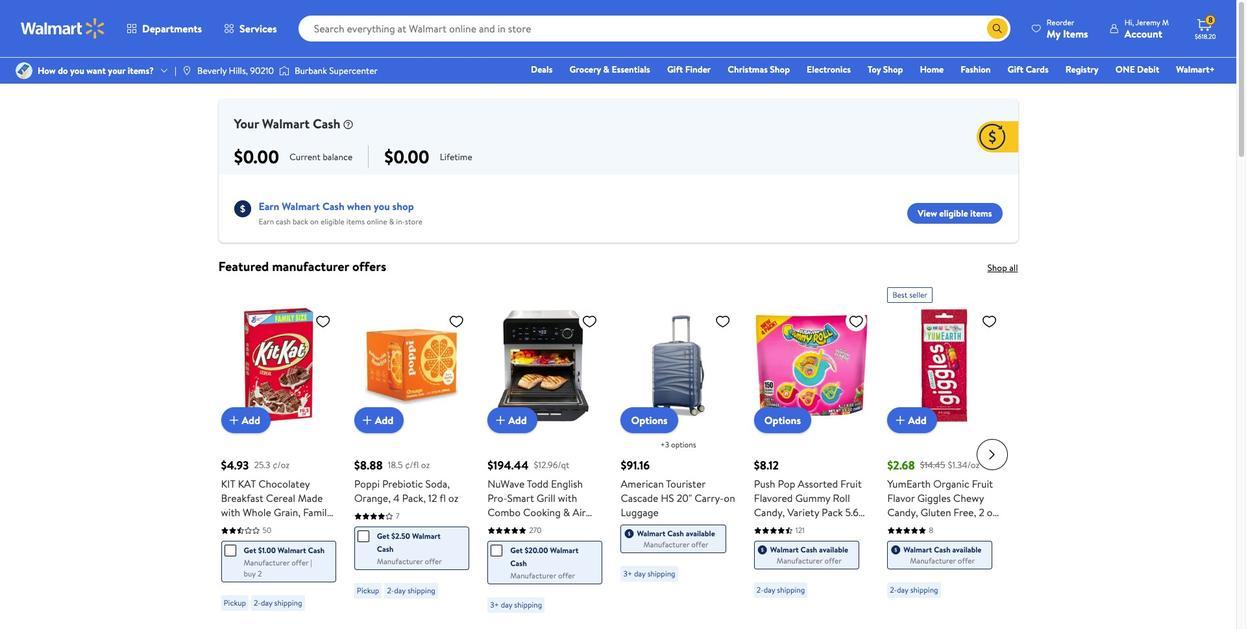 Task type: vqa. For each thing, say whether or not it's contained in the screenshot.
first performance from right
no



Task type: describe. For each thing, give the bounding box(es) containing it.
walmart+ link
[[1171, 62, 1221, 77]]

product group containing $2.68
[[887, 282, 1003, 625]]

$194.44
[[488, 458, 529, 474]]

add to cart image
[[893, 413, 908, 429]]

electronics link
[[801, 62, 857, 77]]

organic
[[933, 477, 970, 492]]

$12.96/qt
[[534, 459, 570, 472]]

day down luggage
[[634, 569, 646, 580]]

items?
[[128, 64, 154, 77]]

services button
[[213, 13, 288, 44]]

3+ for nuwave todd english pro-smart grill with combo cooking & air frying capabilities
[[490, 600, 499, 611]]

manufacturer offer for $91.16
[[644, 540, 709, 551]]

cooking
[[523, 506, 561, 520]]

oz inside $8.12 push pop assorted fruit flavored gummy roll candy, variety pack 5.6oz bag, 4 - 1.4 oz gummy rolls
[[806, 520, 816, 534]]

2 inside $2.68 $14.45 $1.34/oz yumearth organic fruit flavor giggles chewy candy, gluten free, 2 oz bag
[[979, 506, 985, 520]]

Get $2.50 Walmart Cash checkbox
[[358, 531, 369, 543]]

flavored
[[754, 492, 793, 506]]

product group containing $91.16
[[621, 282, 736, 625]]

add to cart image for $8.88
[[359, 413, 375, 429]]

finder
[[685, 63, 711, 76]]

offer for $91.16
[[691, 540, 709, 551]]

day down get $2.50 walmart cash walmart plus, element
[[394, 586, 406, 597]]

your rewards information image
[[343, 119, 354, 130]]

20"
[[677, 492, 692, 506]]

shop for toy shop
[[883, 63, 903, 76]]

0 horizontal spatial get
[[244, 545, 256, 556]]

 image for burbank supercenter
[[279, 64, 289, 77]]

with inside $194.44 $12.96/qt nuwave todd english pro-smart grill with combo cooking & air frying capabilities
[[558, 492, 577, 506]]

walmart down luggage
[[637, 529, 666, 540]]

product group containing $8.12
[[754, 282, 869, 625]]

luggage
[[621, 506, 659, 520]]

cash left your rewards information "icon"
[[313, 115, 341, 132]]

poppi
[[354, 477, 380, 492]]

options link for +3 options
[[621, 408, 678, 434]]

kat
[[238, 477, 256, 492]]

1 add to cart image from the left
[[226, 413, 242, 429]]

home
[[920, 63, 944, 76]]

options for $8.12
[[765, 414, 801, 428]]

offer for push pop assorted fruit flavored gummy roll candy, variety pack 5.6oz bag, 4 - 1.4 oz gummy rolls
[[825, 556, 842, 567]]

$8.88 18.5 ¢/fl oz poppi prebiotic soda, orange, 4 pack, 12 fl oz
[[354, 458, 458, 506]]

gift cards
[[1008, 63, 1049, 76]]

family
[[303, 506, 332, 520]]

Search search field
[[298, 16, 1011, 42]]

beverly
[[197, 64, 227, 77]]

in-
[[396, 216, 405, 227]]

lifetime
[[440, 150, 472, 163]]

| inside manufacturer offer | buy 2
[[310, 558, 312, 569]]

0 horizontal spatial |
[[175, 64, 176, 77]]

$8.12
[[754, 458, 779, 474]]

manufacturer for poppi prebiotic soda, orange, 4 pack, 12 fl oz
[[377, 556, 423, 568]]

1 earn from the top
[[259, 199, 279, 214]]

english
[[551, 477, 583, 492]]

5.6oz
[[845, 506, 869, 520]]

add to favorites list, kit kat chocolatey breakfast cereal made with whole grain, family size, 19.5 oz image
[[315, 314, 331, 330]]

add to favorites list, push pop assorted fruit flavored gummy roll candy, variety pack 5.6oz bag, 4 - 1.4 oz gummy rolls image
[[848, 314, 864, 330]]

manufacturer offer down gluten
[[910, 556, 975, 567]]

grocery & essentials
[[570, 63, 650, 76]]

¢/oz
[[273, 459, 289, 472]]

manufacturer down gluten
[[910, 556, 956, 567]]

cash down family at the bottom left
[[308, 545, 325, 556]]

shop all
[[988, 262, 1018, 275]]

how do you want your items?
[[38, 64, 154, 77]]

2- down the buy
[[254, 598, 261, 609]]

featured manufacturer offers
[[218, 258, 386, 275]]

offer inside manufacturer offer | buy 2
[[292, 558, 309, 569]]

next slide for product carousel list image
[[977, 439, 1008, 470]]

2 earn from the top
[[259, 216, 274, 227]]

shop
[[392, 199, 414, 214]]

manufacturer
[[272, 258, 349, 275]]

$8.88
[[354, 458, 383, 474]]

your walmart cash
[[234, 115, 341, 132]]

offer for poppi prebiotic soda, orange, 4 pack, 12 fl oz
[[425, 556, 442, 568]]

prebiotic
[[382, 477, 423, 492]]

eligible inside the earn walmart cash when you shop earn cash back on eligible items online & in-store
[[321, 216, 345, 227]]

get $2.50 walmart cash walmart plus, element
[[358, 531, 458, 556]]

how
[[38, 64, 56, 77]]

19.5
[[244, 520, 260, 534]]

grocery
[[570, 63, 601, 76]]

4 inside $8.12 push pop assorted fruit flavored gummy roll candy, variety pack 5.6oz bag, 4 - 1.4 oz gummy rolls
[[776, 520, 782, 534]]

burbank supercenter
[[295, 64, 378, 77]]

manufacturer for push pop assorted fruit flavored gummy roll candy, variety pack 5.6oz bag, 4 - 1.4 oz gummy rolls
[[777, 556, 823, 567]]

push pop assorted fruit flavored gummy roll candy, variety pack 5.6oz bag, 4 - 1.4 oz gummy rolls image
[[754, 308, 869, 423]]

one debit
[[1116, 63, 1160, 76]]

$2.50
[[391, 531, 410, 542]]

add for yumearth organic fruit flavor giggles chewy candy, gluten free, 2 oz bag image the "add" button
[[908, 414, 927, 428]]

add button for kit kat chocolatey breakfast cereal made with whole grain, family size, 19.5 oz 'image'
[[221, 408, 271, 434]]

1 vertical spatial pickup
[[224, 598, 246, 609]]

270
[[529, 525, 542, 536]]

christmas shop
[[728, 63, 790, 76]]

$0.00 for lifetime
[[384, 144, 430, 169]]

1 horizontal spatial eligible
[[939, 207, 968, 220]]

add button for nuwave todd english pro-smart grill with combo cooking & air frying capabilities "image"
[[488, 408, 537, 434]]

one
[[1116, 63, 1135, 76]]

manufacturer offer for nuwave todd english pro-smart grill with combo cooking & air frying capabilities
[[510, 571, 575, 582]]

cash
[[276, 216, 291, 227]]

available for $91.16
[[686, 529, 715, 540]]

candy, inside $2.68 $14.45 $1.34/oz yumearth organic fruit flavor giggles chewy candy, gluten free, 2 oz bag
[[887, 506, 918, 520]]

best seller
[[893, 290, 928, 301]]

seller
[[909, 290, 928, 301]]

debit
[[1137, 63, 1160, 76]]

roll
[[833, 492, 850, 506]]

manufacturer offer for poppi prebiotic soda, orange, 4 pack, 12 fl oz
[[377, 556, 442, 568]]

4 inside $8.88 18.5 ¢/fl oz poppi prebiotic soda, orange, 4 pack, 12 fl oz
[[393, 492, 400, 506]]

beverly hills, 90210
[[197, 64, 274, 77]]

oz right fl
[[448, 492, 458, 506]]

add to favorites list, american tourister cascade hs 20" carry-on luggage image
[[715, 314, 731, 330]]

nuwave
[[488, 477, 525, 492]]

your
[[234, 115, 259, 132]]

deals
[[531, 63, 553, 76]]

manufacturer offer for push pop assorted fruit flavored gummy roll candy, variety pack 5.6oz bag, 4 - 1.4 oz gummy rolls
[[777, 556, 842, 567]]

$4.93 25.3 ¢/oz kit kat chocolatey breakfast cereal made with whole grain, family size, 19.5 oz
[[221, 458, 332, 534]]

all
[[1009, 262, 1018, 275]]

registry link
[[1060, 62, 1105, 77]]

$20.00
[[525, 545, 548, 556]]

online
[[367, 216, 387, 227]]

0 vertical spatial you
[[70, 64, 84, 77]]

your
[[108, 64, 126, 77]]

free,
[[954, 506, 976, 520]]

best
[[893, 290, 908, 301]]

$14.45
[[920, 459, 945, 472]]

yumearth
[[887, 477, 931, 492]]

day down "get $20.00 walmart cash" option
[[501, 600, 512, 611]]

& inside the earn walmart cash when you shop earn cash back on eligible items online & in-store
[[389, 216, 394, 227]]

offers
[[352, 258, 386, 275]]

essentials
[[612, 63, 650, 76]]

walmart down bag at bottom
[[904, 545, 932, 556]]

product group containing $8.88
[[354, 282, 469, 625]]

add for 'poppi prebiotic soda, orange, 4 pack, 12 fl oz' "image"'s the "add" button
[[375, 414, 394, 428]]

¢/fl
[[405, 459, 419, 472]]

2 horizontal spatial walmart cash available
[[904, 545, 982, 556]]

oz right ¢/fl
[[421, 459, 430, 472]]

day down manufacturer offer | buy 2
[[261, 598, 272, 609]]

cash inside get $20.00 walmart cash
[[510, 558, 527, 569]]

90210
[[250, 64, 274, 77]]

day down rolls
[[764, 585, 775, 596]]

0 vertical spatial gummy
[[795, 492, 830, 506]]

current balance $0.00 element
[[234, 144, 369, 169]]

earn walmart cash when you shop earn cash back on eligible items online & in-store
[[259, 199, 423, 227]]

add for the "add" button associated with nuwave todd english pro-smart grill with combo cooking & air frying capabilities "image"
[[508, 414, 527, 428]]

combo
[[488, 506, 521, 520]]

get $20.00 walmart cash walmart plus, element
[[491, 545, 592, 571]]

cash down the hs
[[667, 529, 684, 540]]

7
[[396, 511, 400, 522]]

oz inside $2.68 $14.45 $1.34/oz yumearth organic fruit flavor giggles chewy candy, gluten free, 2 oz bag
[[987, 506, 997, 520]]

want
[[86, 64, 106, 77]]

cash down the '121'
[[801, 545, 817, 556]]

add to favorites list, poppi prebiotic soda, orange, 4 pack, 12 fl oz image
[[449, 314, 464, 330]]

2- down rolls
[[757, 585, 764, 596]]

made
[[298, 492, 323, 506]]

christmas
[[728, 63, 768, 76]]

gluten
[[921, 506, 951, 520]]

-
[[785, 520, 789, 534]]

grill
[[537, 492, 556, 506]]

view eligible items link
[[907, 203, 1003, 224]]

cereal
[[266, 492, 295, 506]]



Task type: locate. For each thing, give the bounding box(es) containing it.
items right view
[[970, 207, 992, 220]]

1 vertical spatial on
[[724, 492, 735, 506]]

2 candy, from the left
[[887, 506, 918, 520]]

2 fruit from the left
[[972, 477, 993, 492]]

2 vertical spatial &
[[563, 506, 570, 520]]

 image
[[16, 62, 32, 79], [279, 64, 289, 77]]

manufacturer for $91.16
[[644, 540, 690, 551]]

1 horizontal spatial on
[[724, 492, 735, 506]]

pack,
[[402, 492, 426, 506]]

1 vertical spatial 4
[[776, 520, 782, 534]]

1 horizontal spatial with
[[558, 492, 577, 506]]

1 add button from the left
[[221, 408, 271, 434]]

pickup down the buy
[[224, 598, 246, 609]]

Walmart Site-Wide search field
[[298, 16, 1011, 42]]

2 horizontal spatial shop
[[988, 262, 1007, 275]]

walmart down -
[[770, 545, 799, 556]]

toy shop link
[[862, 62, 909, 77]]

0 horizontal spatial shop
[[770, 63, 790, 76]]

manufacturer inside manufacturer offer | buy 2
[[244, 558, 290, 569]]

eligible right view
[[939, 207, 968, 220]]

pop
[[778, 477, 795, 492]]

2- down get $2.50 walmart cash walmart plus, element
[[387, 586, 394, 597]]

1 horizontal spatial 3+ day shipping
[[623, 569, 676, 580]]

chocolatey
[[258, 477, 310, 492]]

earn
[[259, 199, 279, 214], [259, 216, 274, 227]]

12
[[428, 492, 437, 506]]

fashion
[[961, 63, 991, 76]]

8 up the '$618.20'
[[1209, 14, 1213, 25]]

0 horizontal spatial you
[[70, 64, 84, 77]]

with inside $4.93 25.3 ¢/oz kit kat chocolatey breakfast cereal made with whole grain, family size, 19.5 oz
[[221, 506, 240, 520]]

cash inside the earn walmart cash when you shop earn cash back on eligible items online & in-store
[[322, 199, 345, 214]]

back
[[293, 216, 308, 227]]

you inside the earn walmart cash when you shop earn cash back on eligible items online & in-store
[[374, 199, 390, 214]]

deals link
[[525, 62, 559, 77]]

0 horizontal spatial 3+
[[490, 600, 499, 611]]

3 product group from the left
[[488, 282, 603, 625]]

2 horizontal spatial &
[[603, 63, 610, 76]]

shop left the all
[[988, 262, 1007, 275]]

2 $0.00 from the left
[[384, 144, 430, 169]]

& right grocery
[[603, 63, 610, 76]]

$91.16 american tourister cascade hs 20" carry-on luggage
[[621, 458, 735, 520]]

1 $0.00 from the left
[[234, 144, 279, 169]]

walmart cash available down 20"
[[637, 529, 715, 540]]

6 product group from the left
[[887, 282, 1003, 625]]

3+ down luggage
[[623, 569, 632, 580]]

walmart image
[[21, 18, 105, 39]]

poppi prebiotic soda, orange, 4 pack, 12 fl oz image
[[354, 308, 469, 423]]

3+ day shipping down get $20.00 walmart cash walmart plus, element
[[490, 600, 542, 611]]

walmart inside 'get $2.50 walmart cash'
[[412, 531, 441, 542]]

manufacturer offer down get $20.00 walmart cash
[[510, 571, 575, 582]]

options link
[[621, 408, 678, 434], [754, 408, 811, 434]]

reorder my items
[[1047, 17, 1088, 41]]

1 vertical spatial gummy
[[818, 520, 853, 534]]

options up $8.12 in the right of the page
[[765, 414, 801, 428]]

1 candy, from the left
[[754, 506, 785, 520]]

get left $1.00
[[244, 545, 256, 556]]

kit kat chocolatey breakfast cereal made with whole grain, family size, 19.5 oz image
[[221, 308, 336, 423]]

grain,
[[274, 506, 301, 520]]

frying
[[488, 520, 516, 534]]

push
[[754, 477, 776, 492]]

offer down the free,
[[958, 556, 975, 567]]

0 vertical spatial earn
[[259, 199, 279, 214]]

1 product group from the left
[[221, 282, 336, 625]]

1 horizontal spatial options
[[765, 414, 801, 428]]

3+ for $91.16
[[623, 569, 632, 580]]

2 right the buy
[[258, 569, 262, 580]]

0 vertical spatial 8
[[1209, 14, 1213, 25]]

get for $194.44
[[510, 545, 523, 556]]

you up online
[[374, 199, 390, 214]]

cascade
[[621, 492, 659, 506]]

fashion link
[[955, 62, 997, 77]]

shop for christmas shop
[[770, 63, 790, 76]]

3 add from the left
[[508, 414, 527, 428]]

offer down 'get $2.50 walmart cash' at the left of page
[[425, 556, 442, 568]]

0 horizontal spatial options link
[[621, 408, 678, 434]]

gift finder
[[667, 63, 711, 76]]

& inside $194.44 $12.96/qt nuwave todd english pro-smart grill with combo cooking & air frying capabilities
[[563, 506, 570, 520]]

when
[[347, 199, 371, 214]]

1 vertical spatial 8
[[929, 525, 933, 536]]

options for +3 options
[[631, 414, 668, 428]]

add
[[242, 414, 260, 428], [375, 414, 394, 428], [508, 414, 527, 428], [908, 414, 927, 428]]

add to cart image
[[226, 413, 242, 429], [359, 413, 375, 429], [493, 413, 508, 429]]

gift left the cards
[[1008, 63, 1024, 76]]

add up $194.44 at bottom
[[508, 414, 527, 428]]

8 inside 8 $618.20
[[1209, 14, 1213, 25]]

0 vertical spatial 4
[[393, 492, 400, 506]]

1 horizontal spatial 4
[[776, 520, 782, 534]]

0 horizontal spatial available
[[686, 529, 715, 540]]

4 product group from the left
[[621, 282, 736, 625]]

manufacturer offer down the '121'
[[777, 556, 842, 567]]

toy shop
[[868, 63, 903, 76]]

2- down bag at bottom
[[890, 585, 897, 596]]

oz right 19.5
[[262, 520, 272, 534]]

add to favorites list, yumearth organic fruit flavor giggles chewy candy, gluten free, 2 oz bag image
[[982, 314, 997, 330]]

walmart up "back"
[[282, 199, 320, 214]]

add button up $2.68 on the right bottom of the page
[[887, 408, 937, 434]]

1 horizontal spatial you
[[374, 199, 390, 214]]

items down when
[[346, 216, 365, 227]]

1 add from the left
[[242, 414, 260, 428]]

3+ day shipping
[[623, 569, 676, 580], [490, 600, 542, 611]]

search icon image
[[992, 23, 1003, 34]]

cash inside 'get $2.50 walmart cash'
[[377, 544, 394, 555]]

1 horizontal spatial options link
[[754, 408, 811, 434]]

Get $1.00 Walmart Cash checkbox
[[224, 545, 236, 557]]

1 options from the left
[[631, 414, 668, 428]]

manufacturer down the '121'
[[777, 556, 823, 567]]

2 horizontal spatial available
[[953, 545, 982, 556]]

on inside $91.16 american tourister cascade hs 20" carry-on luggage
[[724, 492, 735, 506]]

1 horizontal spatial items
[[970, 207, 992, 220]]

3+ day shipping for $91.16
[[623, 569, 676, 580]]

0 horizontal spatial eligible
[[321, 216, 345, 227]]

manufacturer offer down the hs
[[644, 540, 709, 551]]

0 horizontal spatial  image
[[16, 62, 32, 79]]

0 horizontal spatial options
[[631, 414, 668, 428]]

get left $2.50
[[377, 531, 390, 542]]

$1.34/oz
[[948, 459, 980, 472]]

walmart right $20.00
[[550, 545, 579, 556]]

0 horizontal spatial &
[[389, 216, 394, 227]]

1 horizontal spatial get
[[377, 531, 390, 542]]

add up $14.45
[[908, 414, 927, 428]]

product group containing $194.44
[[488, 282, 603, 625]]

manufacturer for nuwave todd english pro-smart grill with combo cooking & air frying capabilities
[[510, 571, 556, 582]]

8 $618.20
[[1195, 14, 1216, 41]]

product group containing $4.93
[[221, 282, 336, 625]]

3 add button from the left
[[488, 408, 537, 434]]

fruit down $1.34/oz
[[972, 477, 993, 492]]

fruit up 5.6oz on the right
[[841, 477, 862, 492]]

manufacturer offer | buy 2
[[244, 558, 312, 580]]

current balance
[[290, 150, 353, 163]]

4 add from the left
[[908, 414, 927, 428]]

gift for gift finder
[[667, 63, 683, 76]]

variety
[[788, 506, 819, 520]]

tourister
[[666, 477, 706, 492]]

you right do
[[70, 64, 84, 77]]

gummy left roll
[[795, 492, 830, 506]]

0 horizontal spatial 3+ day shipping
[[490, 600, 542, 611]]

add to favorites list, nuwave todd english pro-smart grill with combo cooking & air frying capabilities image
[[582, 314, 597, 330]]

on left push on the right of page
[[724, 492, 735, 506]]

3 add to cart image from the left
[[493, 413, 508, 429]]

0 horizontal spatial pickup
[[224, 598, 246, 609]]

0 vertical spatial 3+
[[623, 569, 632, 580]]

2 horizontal spatial add to cart image
[[493, 413, 508, 429]]

nuwave todd english pro-smart grill with combo cooking & air frying capabilities image
[[488, 308, 603, 423]]

hi, jeremy m account
[[1125, 17, 1169, 41]]

2 horizontal spatial get
[[510, 545, 523, 556]]

0 vertical spatial 2
[[979, 506, 985, 520]]

services
[[240, 21, 277, 36]]

1 options link from the left
[[621, 408, 678, 434]]

add button for 'poppi prebiotic soda, orange, 4 pack, 12 fl oz' "image"
[[354, 408, 404, 434]]

air
[[573, 506, 586, 520]]

product group
[[221, 282, 336, 625], [354, 282, 469, 625], [488, 282, 603, 625], [621, 282, 736, 625], [754, 282, 869, 625], [887, 282, 1003, 625]]

$0.00 for current balance
[[234, 144, 279, 169]]

gummy down roll
[[818, 520, 853, 534]]

candy, inside $8.12 push pop assorted fruit flavored gummy roll candy, variety pack 5.6oz bag, 4 - 1.4 oz gummy rolls
[[754, 506, 785, 520]]

get $20.00 walmart cash
[[510, 545, 579, 569]]

gift left finder
[[667, 63, 683, 76]]

8 for 8
[[929, 525, 933, 536]]

candy, up rolls
[[754, 506, 785, 520]]

8 down gluten
[[929, 525, 933, 536]]

2 add button from the left
[[354, 408, 404, 434]]

25.3
[[254, 459, 270, 472]]

add to cart image for $194.44
[[493, 413, 508, 429]]

get $1.00 walmart cash walmart plus, element
[[224, 545, 325, 558]]

soda,
[[425, 477, 450, 492]]

gift for gift cards
[[1008, 63, 1024, 76]]

 image left how at left
[[16, 62, 32, 79]]

1 horizontal spatial fruit
[[972, 477, 993, 492]]

1 horizontal spatial 8
[[1209, 14, 1213, 25]]

$0.00 left lifetime
[[384, 144, 430, 169]]

4
[[393, 492, 400, 506], [776, 520, 782, 534]]

flavor
[[887, 492, 915, 506]]

gift
[[667, 63, 683, 76], [1008, 63, 1024, 76]]

0 vertical spatial 3+ day shipping
[[623, 569, 676, 580]]

1 horizontal spatial available
[[819, 545, 848, 556]]

1 vertical spatial 2
[[258, 569, 262, 580]]

m
[[1162, 17, 1169, 28]]

get for $8.88
[[377, 531, 390, 542]]

1 horizontal spatial add to cart image
[[359, 413, 375, 429]]

& left air
[[563, 506, 570, 520]]

day down bag at bottom
[[897, 585, 909, 596]]

with right the 'grill'
[[558, 492, 577, 506]]

1 horizontal spatial |
[[310, 558, 312, 569]]

items inside the earn walmart cash when you shop earn cash back on eligible items online & in-store
[[346, 216, 365, 227]]

1 horizontal spatial  image
[[279, 64, 289, 77]]

0 horizontal spatial on
[[310, 216, 319, 227]]

supercenter
[[329, 64, 378, 77]]

1 vertical spatial earn
[[259, 216, 274, 227]]

0 horizontal spatial 4
[[393, 492, 400, 506]]

add button for yumearth organic fruit flavor giggles chewy candy, gluten free, 2 oz bag image
[[887, 408, 937, 434]]

available down the free,
[[953, 545, 982, 556]]

earn left cash
[[259, 216, 274, 227]]

0 horizontal spatial 8
[[929, 525, 933, 536]]

options link for $8.12
[[754, 408, 811, 434]]

5 product group from the left
[[754, 282, 869, 625]]

current
[[290, 150, 321, 163]]

4 add button from the left
[[887, 408, 937, 434]]

walmart inside get $20.00 walmart cash
[[550, 545, 579, 556]]

0 horizontal spatial add to cart image
[[226, 413, 242, 429]]

& left in-
[[389, 216, 394, 227]]

oz inside $4.93 25.3 ¢/oz kit kat chocolatey breakfast cereal made with whole grain, family size, 19.5 oz
[[262, 520, 272, 534]]

bag,
[[754, 520, 774, 534]]

1 horizontal spatial &
[[563, 506, 570, 520]]

carry-
[[695, 492, 724, 506]]

home link
[[914, 62, 950, 77]]

add up 25.3
[[242, 414, 260, 428]]

view eligible items
[[918, 207, 992, 220]]

| down get $1.00 walmart cash
[[310, 558, 312, 569]]

walmart up manufacturer offer | buy 2
[[278, 545, 306, 556]]

manufacturer down luggage
[[644, 540, 690, 551]]

2 add from the left
[[375, 414, 394, 428]]

available
[[686, 529, 715, 540], [819, 545, 848, 556], [953, 545, 982, 556]]

0 horizontal spatial candy,
[[754, 506, 785, 520]]

0 horizontal spatial fruit
[[841, 477, 862, 492]]

18.5
[[388, 459, 403, 472]]

0 horizontal spatial walmart cash available
[[637, 529, 715, 540]]

0 vertical spatial on
[[310, 216, 319, 227]]

3+ day shipping for nuwave todd english pro-smart grill with combo cooking & air frying capabilities
[[490, 600, 542, 611]]

add button up $8.88
[[354, 408, 404, 434]]

$91.16
[[621, 458, 650, 474]]

one debit link
[[1110, 62, 1165, 77]]

pickup
[[357, 586, 379, 597], [224, 598, 246, 609]]

1 horizontal spatial pickup
[[357, 586, 379, 597]]

cash down $20.00
[[510, 558, 527, 569]]

offer down get $20.00 walmart cash
[[558, 571, 575, 582]]

get left $20.00
[[510, 545, 523, 556]]

0 horizontal spatial $0.00
[[234, 144, 279, 169]]

8 for 8 $618.20
[[1209, 14, 1213, 25]]

add button up $4.93
[[221, 408, 271, 434]]

pro-
[[488, 492, 507, 506]]

reorder
[[1047, 17, 1074, 28]]

2-
[[757, 585, 764, 596], [890, 585, 897, 596], [387, 586, 394, 597], [254, 598, 261, 609]]

fruit inside $8.12 push pop assorted fruit flavored gummy roll candy, variety pack 5.6oz bag, 4 - 1.4 oz gummy rolls
[[841, 477, 862, 492]]

2 gift from the left
[[1008, 63, 1024, 76]]

0 horizontal spatial 2
[[258, 569, 262, 580]]

lifetime $0.00 element
[[384, 144, 472, 169]]

2 add to cart image from the left
[[359, 413, 375, 429]]

get inside get $20.00 walmart cash
[[510, 545, 523, 556]]

0 vertical spatial &
[[603, 63, 610, 76]]

departments button
[[116, 13, 213, 44]]

my
[[1047, 26, 1061, 41]]

2 product group from the left
[[354, 282, 469, 625]]

walmart right $2.50
[[412, 531, 441, 542]]

1 vertical spatial 3+
[[490, 600, 499, 611]]

walmart cash available for $91.16
[[637, 529, 715, 540]]

options
[[631, 414, 668, 428], [765, 414, 801, 428]]

|
[[175, 64, 176, 77], [310, 558, 312, 569]]

3+ day shipping down luggage
[[623, 569, 676, 580]]

manufacturer down $1.00
[[244, 558, 290, 569]]

walmart
[[262, 115, 310, 132], [282, 199, 320, 214], [637, 529, 666, 540], [412, 531, 441, 542], [770, 545, 799, 556], [904, 545, 932, 556], [278, 545, 306, 556], [550, 545, 579, 556]]

add to cart image up $8.88
[[359, 413, 375, 429]]

1 vertical spatial 3+ day shipping
[[490, 600, 542, 611]]

4 left -
[[776, 520, 782, 534]]

walmart cash available for push pop assorted fruit flavored gummy roll candy, variety pack 5.6oz bag, 4 - 1.4 oz gummy rolls
[[770, 545, 848, 556]]

 image for how do you want your items?
[[16, 62, 32, 79]]

2 inside manufacturer offer | buy 2
[[258, 569, 262, 580]]

$8.12 push pop assorted fruit flavored gummy roll candy, variety pack 5.6oz bag, 4 - 1.4 oz gummy rolls
[[754, 458, 869, 549]]

pack
[[822, 506, 843, 520]]

cash down gluten
[[934, 545, 951, 556]]

add button up $194.44 at bottom
[[488, 408, 537, 434]]

2 options link from the left
[[754, 408, 811, 434]]

1 horizontal spatial shop
[[883, 63, 903, 76]]

4 left pack,
[[393, 492, 400, 506]]

american tourister cascade hs 20" carry-on luggage image
[[621, 308, 736, 423]]

walmart up current balance $0.00 element
[[262, 115, 310, 132]]

on inside the earn walmart cash when you shop earn cash back on eligible items online & in-store
[[310, 216, 319, 227]]

1 horizontal spatial 3+
[[623, 569, 632, 580]]

2 options from the left
[[765, 414, 801, 428]]

0 vertical spatial pickup
[[357, 586, 379, 597]]

grocery & essentials link
[[564, 62, 656, 77]]

Get $20.00 Walmart Cash checkbox
[[491, 545, 503, 557]]

breakfast
[[221, 492, 263, 506]]

walmart cash available down gluten
[[904, 545, 982, 556]]

options link up +3
[[621, 408, 678, 434]]

candy, down yumearth
[[887, 506, 918, 520]]

2 right the free,
[[979, 506, 985, 520]]

featured
[[218, 258, 269, 275]]

toy
[[868, 63, 881, 76]]

gift finder link
[[661, 62, 717, 77]]

3+ down "get $20.00 walmart cash" option
[[490, 600, 499, 611]]

1 horizontal spatial 2
[[979, 506, 985, 520]]

available for push pop assorted fruit flavored gummy roll candy, variety pack 5.6oz bag, 4 - 1.4 oz gummy rolls
[[819, 545, 848, 556]]

earn up cash
[[259, 199, 279, 214]]

shop right "toy"
[[883, 63, 903, 76]]

offer down carry- on the right of the page
[[691, 540, 709, 551]]

offer for nuwave todd english pro-smart grill with combo cooking & air frying capabilities
[[558, 571, 575, 582]]

1 vertical spatial |
[[310, 558, 312, 569]]

1 horizontal spatial walmart cash available
[[770, 545, 848, 556]]

on right "back"
[[310, 216, 319, 227]]

| right items?
[[175, 64, 176, 77]]

 image right 90210
[[279, 64, 289, 77]]

rolls
[[754, 534, 776, 549]]

items
[[1063, 26, 1088, 41]]

1 vertical spatial &
[[389, 216, 394, 227]]

fl
[[440, 492, 446, 506]]

todd
[[527, 477, 549, 492]]

1 horizontal spatial $0.00
[[384, 144, 430, 169]]

walmart inside the earn walmart cash when you shop earn cash back on eligible items online & in-store
[[282, 199, 320, 214]]

with
[[558, 492, 577, 506], [221, 506, 240, 520]]

$2.68
[[887, 458, 915, 474]]

offer down get $1.00 walmart cash
[[292, 558, 309, 569]]

2
[[979, 506, 985, 520], [258, 569, 262, 580]]

available down carry- on the right of the page
[[686, 529, 715, 540]]

0 vertical spatial |
[[175, 64, 176, 77]]

store
[[405, 216, 423, 227]]

candy,
[[754, 506, 785, 520], [887, 506, 918, 520]]

kit
[[221, 477, 235, 492]]

1 gift from the left
[[667, 63, 683, 76]]

manufacturer offer down 'get $2.50 walmart cash' at the left of page
[[377, 556, 442, 568]]

get inside 'get $2.50 walmart cash'
[[377, 531, 390, 542]]

add for the "add" button for kit kat chocolatey breakfast cereal made with whole grain, family size, 19.5 oz 'image'
[[242, 414, 260, 428]]

walmart cash available down the '121'
[[770, 545, 848, 556]]

manufacturer down 'get $2.50 walmart cash' at the left of page
[[377, 556, 423, 568]]

on
[[310, 216, 319, 227], [724, 492, 735, 506]]

cash left when
[[322, 199, 345, 214]]

1 horizontal spatial gift
[[1008, 63, 1024, 76]]

1 horizontal spatial candy,
[[887, 506, 918, 520]]

manufacturer down get $20.00 walmart cash
[[510, 571, 556, 582]]

offer
[[691, 540, 709, 551], [825, 556, 842, 567], [958, 556, 975, 567], [425, 556, 442, 568], [292, 558, 309, 569], [558, 571, 575, 582]]

bag
[[887, 520, 904, 534]]

eligible right "back"
[[321, 216, 345, 227]]

options link up $8.12 in the right of the page
[[754, 408, 811, 434]]

0 horizontal spatial with
[[221, 506, 240, 520]]

1 fruit from the left
[[841, 477, 862, 492]]

0 horizontal spatial gift
[[667, 63, 683, 76]]

orange,
[[354, 492, 391, 506]]

0 horizontal spatial items
[[346, 216, 365, 227]]

 image
[[182, 66, 192, 76]]

yumearth organic fruit flavor giggles chewy candy, gluten free, 2 oz bag image
[[887, 308, 1003, 423]]

add up 18.5
[[375, 414, 394, 428]]

fruit inside $2.68 $14.45 $1.34/oz yumearth organic fruit flavor giggles chewy candy, gluten free, 2 oz bag
[[972, 477, 993, 492]]

shop right "christmas"
[[770, 63, 790, 76]]

size,
[[221, 520, 241, 534]]

add to cart image up $4.93
[[226, 413, 242, 429]]

1 vertical spatial you
[[374, 199, 390, 214]]



